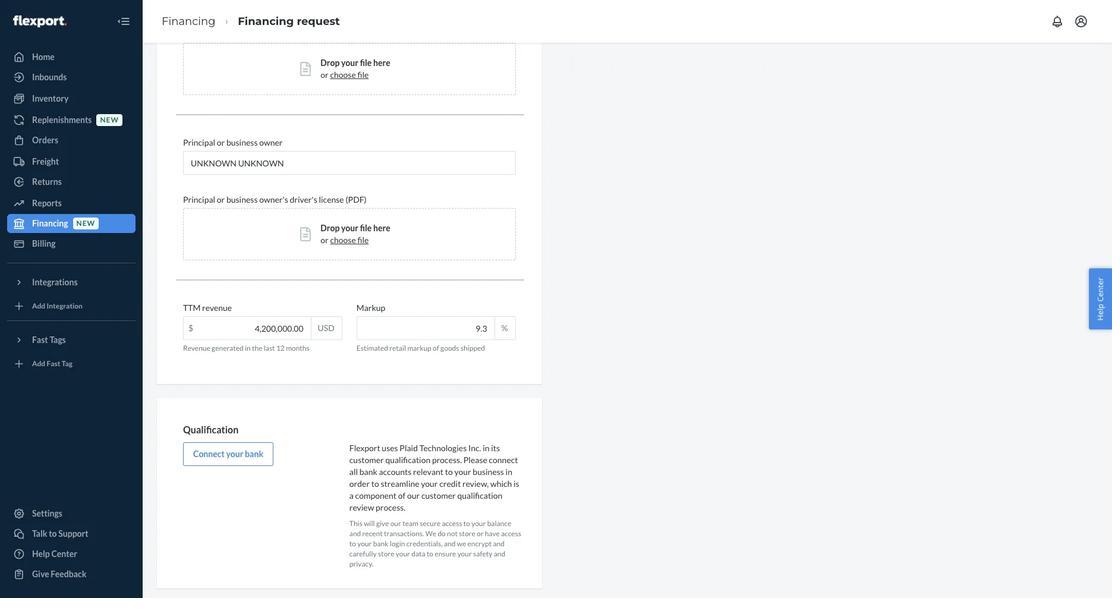 Task type: vqa. For each thing, say whether or not it's contained in the screenshot.
Drop your file here or choose file to the top
yes



Task type: locate. For each thing, give the bounding box(es) containing it.
1 add from the top
[[32, 302, 45, 311]]

here for file alt image
[[373, 223, 390, 233]]

0 vertical spatial new
[[100, 116, 119, 125]]

1 horizontal spatial qualification
[[458, 490, 503, 501]]

0 vertical spatial help center
[[1096, 278, 1106, 321]]

in left the
[[245, 344, 251, 353]]

2 horizontal spatial financing
[[238, 15, 294, 28]]

0 horizontal spatial of
[[398, 490, 406, 501]]

0 horizontal spatial store
[[378, 550, 395, 559]]

your right connect
[[226, 449, 243, 459]]

our down streamline on the left of page
[[407, 490, 420, 501]]

2 here from the top
[[373, 223, 390, 233]]

bank
[[245, 449, 264, 459], [360, 467, 377, 477], [373, 539, 389, 548]]

1 horizontal spatial of
[[433, 344, 439, 353]]

1 vertical spatial choose
[[330, 235, 356, 245]]

1 here from the top
[[373, 58, 390, 68]]

1 vertical spatial center
[[51, 549, 77, 559]]

fast left tag
[[47, 359, 60, 368]]

1 vertical spatial access
[[501, 529, 522, 538]]

drop your file here or choose file right file alt icon
[[321, 58, 390, 80]]

1 vertical spatial business
[[227, 194, 258, 205]]

store
[[459, 529, 476, 538], [378, 550, 395, 559]]

1 vertical spatial store
[[378, 550, 395, 559]]

0 vertical spatial customer
[[350, 455, 384, 465]]

0 horizontal spatial center
[[51, 549, 77, 559]]

open notifications image
[[1051, 14, 1065, 29]]

add left the integration
[[32, 302, 45, 311]]

bank inside button
[[245, 449, 264, 459]]

1 vertical spatial in
[[483, 443, 490, 453]]

tag
[[62, 359, 73, 368]]

drop your file here or choose file for file alt icon
[[321, 58, 390, 80]]

principal for principal or business owner
[[183, 137, 215, 148]]

business
[[227, 137, 258, 148], [227, 194, 258, 205], [473, 467, 504, 477]]

here
[[373, 58, 390, 68], [373, 223, 390, 233]]

or
[[321, 70, 329, 80], [217, 137, 225, 148], [217, 194, 225, 205], [321, 235, 329, 245], [477, 529, 484, 538]]

drop right file alt image
[[321, 223, 340, 233]]

principal for principal or business owner's driver's license (pdf)
[[183, 194, 215, 205]]

or up encrypt
[[477, 529, 484, 538]]

1 drop your file here or choose file from the top
[[321, 58, 390, 80]]

1 horizontal spatial new
[[100, 116, 119, 125]]

inventory
[[32, 93, 69, 103]]

0 vertical spatial add
[[32, 302, 45, 311]]

help center inside button
[[1096, 278, 1106, 321]]

or right file alt icon
[[321, 70, 329, 80]]

your up carefully
[[358, 539, 372, 548]]

to down credentials,
[[427, 550, 434, 559]]

flexport logo image
[[13, 15, 66, 27]]

12
[[276, 344, 285, 353]]

1 vertical spatial bank
[[360, 467, 377, 477]]

process.
[[432, 455, 462, 465], [376, 502, 406, 512]]

access up not
[[442, 519, 462, 528]]

1 choose from the top
[[330, 70, 356, 80]]

qualification
[[386, 455, 431, 465], [458, 490, 503, 501]]

privacy.
[[350, 560, 373, 569]]

financing link
[[162, 15, 216, 28]]

1 horizontal spatial help center
[[1096, 278, 1106, 321]]

1 horizontal spatial process.
[[432, 455, 462, 465]]

0 vertical spatial fast
[[32, 335, 48, 345]]

0.00 text field
[[184, 317, 311, 340]]

our inside "this will give our team secure access to your balance and recent transactions. we do not store or have access to your bank login credentials, and we encrypt and carefully store your data to ensure your safety and privacy."
[[390, 519, 401, 528]]

give feedback button
[[7, 565, 136, 584]]

your down please
[[455, 467, 471, 477]]

of
[[433, 344, 439, 353], [398, 490, 406, 501]]

qualification
[[183, 424, 239, 435]]

talk to support
[[32, 529, 88, 539]]

file alt image
[[300, 227, 311, 241]]

orders link
[[7, 131, 136, 150]]

breadcrumbs navigation
[[152, 4, 350, 39]]

1 horizontal spatial center
[[1096, 278, 1106, 302]]

0 vertical spatial qualification
[[386, 455, 431, 465]]

principal
[[183, 137, 215, 148], [183, 194, 215, 205]]

help inside button
[[1096, 304, 1106, 321]]

component
[[355, 490, 397, 501]]

new down reports link
[[76, 219, 95, 228]]

business for owner's
[[227, 194, 258, 205]]

2 vertical spatial in
[[506, 467, 513, 477]]

or inside "this will give our team secure access to your balance and recent transactions. we do not store or have access to your bank login credentials, and we encrypt and carefully store your data to ensure your safety and privacy."
[[477, 529, 484, 538]]

add integration
[[32, 302, 83, 311]]

0 horizontal spatial process.
[[376, 502, 406, 512]]

0 vertical spatial help
[[1096, 304, 1106, 321]]

drop for file alt image
[[321, 223, 340, 233]]

this will give our team secure access to your balance and recent transactions. we do not store or have access to your bank login credentials, and we encrypt and carefully store your data to ensure your safety and privacy.
[[350, 519, 522, 569]]

talk to support button
[[7, 524, 136, 544]]

we
[[426, 529, 437, 538]]

of down streamline on the left of page
[[398, 490, 406, 501]]

choose for file alt icon
[[330, 70, 356, 80]]

encrypt
[[468, 539, 492, 548]]

inbounds
[[32, 72, 67, 82]]

1 horizontal spatial help
[[1096, 304, 1106, 321]]

2 drop from the top
[[321, 223, 340, 233]]

1 horizontal spatial customer
[[422, 490, 456, 501]]

2 choose from the top
[[330, 235, 356, 245]]

2 add from the top
[[32, 359, 45, 368]]

drop your file here or choose file for file alt image
[[321, 223, 390, 245]]

0 vertical spatial here
[[373, 58, 390, 68]]

recent
[[362, 529, 383, 538]]

your right file alt icon
[[341, 58, 359, 68]]

0 vertical spatial center
[[1096, 278, 1106, 302]]

give
[[32, 569, 49, 579]]

fast tags button
[[7, 331, 136, 350]]

drop your file here or choose file
[[321, 58, 390, 80], [321, 223, 390, 245]]

bank inside flexport uses plaid technologies inc. in its customer qualification process. please connect all bank accounts relevant to your business in order to streamline your credit review, which is a component of our customer qualification review process.
[[360, 467, 377, 477]]

0 horizontal spatial new
[[76, 219, 95, 228]]

process. down the technologies
[[432, 455, 462, 465]]

retail
[[390, 344, 406, 353]]

your inside button
[[226, 449, 243, 459]]

1 vertical spatial help
[[32, 549, 50, 559]]

bank right connect
[[245, 449, 264, 459]]

fast
[[32, 335, 48, 345], [47, 359, 60, 368]]

customer down flexport
[[350, 455, 384, 465]]

financing
[[162, 15, 216, 28], [238, 15, 294, 28], [32, 218, 68, 228]]

help center
[[1096, 278, 1106, 321], [32, 549, 77, 559]]

0 vertical spatial in
[[245, 344, 251, 353]]

add down fast tags
[[32, 359, 45, 368]]

to up credit
[[445, 467, 453, 477]]

financing for financing link
[[162, 15, 216, 28]]

1 horizontal spatial financing
[[162, 15, 216, 28]]

drop your file here or choose file down (pdf)
[[321, 223, 390, 245]]

1 vertical spatial here
[[373, 223, 390, 233]]

1 vertical spatial fast
[[47, 359, 60, 368]]

help
[[1096, 304, 1106, 321], [32, 549, 50, 559]]

drop right file alt icon
[[321, 58, 340, 68]]

your down "relevant"
[[421, 479, 438, 489]]

0 text field
[[357, 317, 494, 340]]

review
[[350, 502, 374, 512]]

2 vertical spatial business
[[473, 467, 504, 477]]

process. up the give
[[376, 502, 406, 512]]

connect
[[489, 455, 518, 465]]

bank down recent on the left of the page
[[373, 539, 389, 548]]

0 vertical spatial business
[[227, 137, 258, 148]]

0 horizontal spatial in
[[245, 344, 251, 353]]

1 vertical spatial principal
[[183, 194, 215, 205]]

in left its
[[483, 443, 490, 453]]

our up transactions.
[[390, 519, 401, 528]]

1 vertical spatial process.
[[376, 502, 406, 512]]

2 vertical spatial bank
[[373, 539, 389, 548]]

0 vertical spatial choose
[[330, 70, 356, 80]]

in down connect
[[506, 467, 513, 477]]

0 vertical spatial principal
[[183, 137, 215, 148]]

qualification down review,
[[458, 490, 503, 501]]

open account menu image
[[1075, 14, 1089, 29]]

your up have
[[472, 519, 486, 528]]

request
[[297, 15, 340, 28]]

inventory link
[[7, 89, 136, 108]]

integrations button
[[7, 273, 136, 292]]

and
[[350, 529, 361, 538], [444, 539, 456, 548], [493, 539, 505, 548], [494, 550, 506, 559]]

1 horizontal spatial in
[[483, 443, 490, 453]]

to right talk
[[49, 529, 57, 539]]

file
[[360, 58, 372, 68], [358, 70, 369, 80], [360, 223, 372, 233], [358, 235, 369, 245]]

business for owner
[[227, 137, 258, 148]]

is
[[514, 479, 520, 489]]

please
[[464, 455, 487, 465]]

0 horizontal spatial qualification
[[386, 455, 431, 465]]

and down have
[[493, 539, 505, 548]]

add fast tag link
[[7, 354, 136, 373]]

qualification down plaid
[[386, 455, 431, 465]]

our inside flexport uses plaid technologies inc. in its customer qualification process. please connect all bank accounts relevant to your business in order to streamline your credit review, which is a component of our customer qualification review process.
[[407, 490, 420, 501]]

business left owner
[[227, 137, 258, 148]]

connect your bank button
[[183, 442, 274, 466]]

0 vertical spatial drop
[[321, 58, 340, 68]]

business left owner's
[[227, 194, 258, 205]]

streamline
[[381, 479, 420, 489]]

1 drop from the top
[[321, 58, 340, 68]]

and right safety at the left bottom
[[494, 550, 506, 559]]

business up review,
[[473, 467, 504, 477]]

revenue
[[202, 303, 232, 313]]

customer down credit
[[422, 490, 456, 501]]

secure
[[420, 519, 441, 528]]

fast left tags
[[32, 335, 48, 345]]

store down login
[[378, 550, 395, 559]]

1 vertical spatial drop your file here or choose file
[[321, 223, 390, 245]]

1 vertical spatial new
[[76, 219, 95, 228]]

last
[[264, 344, 275, 353]]

freight
[[32, 156, 59, 167]]

settings
[[32, 508, 62, 519]]

0 vertical spatial access
[[442, 519, 462, 528]]

1 vertical spatial our
[[390, 519, 401, 528]]

1 vertical spatial help center
[[32, 549, 77, 559]]

0 horizontal spatial access
[[442, 519, 462, 528]]

new
[[100, 116, 119, 125], [76, 219, 95, 228]]

choose
[[330, 70, 356, 80], [330, 235, 356, 245]]

new for financing
[[76, 219, 95, 228]]

1 horizontal spatial our
[[407, 490, 420, 501]]

returns link
[[7, 172, 136, 191]]

bank inside "this will give our team secure access to your balance and recent transactions. we do not store or have access to your bank login credentials, and we encrypt and carefully store your data to ensure your safety and privacy."
[[373, 539, 389, 548]]

0 horizontal spatial help center
[[32, 549, 77, 559]]

1 principal from the top
[[183, 137, 215, 148]]

1 vertical spatial add
[[32, 359, 45, 368]]

access down balance
[[501, 529, 522, 538]]

in
[[245, 344, 251, 353], [483, 443, 490, 453], [506, 467, 513, 477]]

not
[[447, 529, 458, 538]]

2 drop your file here or choose file from the top
[[321, 223, 390, 245]]

1 vertical spatial drop
[[321, 223, 340, 233]]

0 vertical spatial bank
[[245, 449, 264, 459]]

of left goods
[[433, 344, 439, 353]]

2 principal from the top
[[183, 194, 215, 205]]

principal or business owner's driver's license (pdf)
[[183, 194, 367, 205]]

choose right file alt image
[[330, 235, 356, 245]]

1 vertical spatial of
[[398, 490, 406, 501]]

new up orders link
[[100, 116, 119, 125]]

0 vertical spatial store
[[459, 529, 476, 538]]

accounts
[[379, 467, 412, 477]]

to inside button
[[49, 529, 57, 539]]

1 vertical spatial qualification
[[458, 490, 503, 501]]

our
[[407, 490, 420, 501], [390, 519, 401, 528]]

0 horizontal spatial our
[[390, 519, 401, 528]]

1 horizontal spatial store
[[459, 529, 476, 538]]

help center button
[[1090, 269, 1113, 330]]

home
[[32, 52, 55, 62]]

0 vertical spatial our
[[407, 490, 420, 501]]

choose right file alt icon
[[330, 70, 356, 80]]

center
[[1096, 278, 1106, 302], [51, 549, 77, 559]]

bank right all
[[360, 467, 377, 477]]

usd
[[318, 323, 335, 333]]

customer
[[350, 455, 384, 465], [422, 490, 456, 501]]

store up the we
[[459, 529, 476, 538]]

driver's
[[290, 194, 317, 205]]

0 vertical spatial drop your file here or choose file
[[321, 58, 390, 80]]



Task type: describe. For each thing, give the bounding box(es) containing it.
we
[[457, 539, 466, 548]]

credentials,
[[407, 539, 443, 548]]

estimated
[[357, 344, 388, 353]]

add fast tag
[[32, 359, 73, 368]]

technologies
[[420, 443, 467, 453]]

0 vertical spatial process.
[[432, 455, 462, 465]]

1 vertical spatial customer
[[422, 490, 456, 501]]

owner's
[[259, 194, 288, 205]]

markup
[[408, 344, 432, 353]]

balance
[[487, 519, 512, 528]]

months
[[286, 344, 310, 353]]

ttm revenue
[[183, 303, 232, 313]]

tags
[[50, 335, 66, 345]]

connect
[[193, 449, 225, 459]]

here for file alt icon
[[373, 58, 390, 68]]

your down (pdf)
[[341, 223, 359, 233]]

ttm
[[183, 303, 201, 313]]

add for add fast tag
[[32, 359, 45, 368]]

0 horizontal spatial customer
[[350, 455, 384, 465]]

will
[[364, 519, 375, 528]]

add integration link
[[7, 297, 136, 316]]

shipped
[[461, 344, 485, 353]]

fast inside dropdown button
[[32, 335, 48, 345]]

and down this
[[350, 529, 361, 538]]

flexport uses plaid technologies inc. in its customer qualification process. please connect all bank accounts relevant to your business in order to streamline your credit review, which is a component of our customer qualification review process.
[[350, 443, 520, 512]]

financing for financing request
[[238, 15, 294, 28]]

ensure
[[435, 550, 456, 559]]

order
[[350, 479, 370, 489]]

billing link
[[7, 234, 136, 253]]

fast tags
[[32, 335, 66, 345]]

your down login
[[396, 550, 410, 559]]

team
[[403, 519, 419, 528]]

credit
[[440, 479, 461, 489]]

file alt image
[[300, 62, 311, 76]]

its
[[491, 443, 500, 453]]

or left owner's
[[217, 194, 225, 205]]

a
[[350, 490, 354, 501]]

0 horizontal spatial help
[[32, 549, 50, 559]]

new for replenishments
[[100, 116, 119, 125]]

feedback
[[51, 569, 86, 579]]

add for add integration
[[32, 302, 45, 311]]

do
[[438, 529, 446, 538]]

business inside flexport uses plaid technologies inc. in its customer qualification process. please connect all bank accounts relevant to your business in order to streamline your credit review, which is a component of our customer qualification review process.
[[473, 467, 504, 477]]

goods
[[441, 344, 459, 353]]

to up the we
[[464, 519, 470, 528]]

$
[[189, 323, 193, 333]]

help center link
[[7, 545, 136, 564]]

give feedback
[[32, 569, 86, 579]]

%
[[502, 323, 508, 333]]

financing request
[[238, 15, 340, 28]]

which
[[491, 479, 512, 489]]

revenue generated in the last 12 months
[[183, 344, 310, 353]]

talk
[[32, 529, 47, 539]]

generated
[[212, 344, 244, 353]]

returns
[[32, 177, 62, 187]]

have
[[485, 529, 500, 538]]

(pdf)
[[346, 194, 367, 205]]

drop for file alt icon
[[321, 58, 340, 68]]

of inside flexport uses plaid technologies inc. in its customer qualification process. please connect all bank accounts relevant to your business in order to streamline your credit review, which is a component of our customer qualification review process.
[[398, 490, 406, 501]]

financing request link
[[238, 15, 340, 28]]

settings link
[[7, 504, 136, 523]]

reports link
[[7, 194, 136, 213]]

connect your bank
[[193, 449, 264, 459]]

estimated retail markup of goods shipped
[[357, 344, 485, 353]]

plaid
[[400, 443, 418, 453]]

review,
[[463, 479, 489, 489]]

inc.
[[469, 443, 481, 453]]

principal or business owner
[[183, 137, 283, 148]]

integrations
[[32, 277, 78, 287]]

support
[[58, 529, 88, 539]]

to up component
[[371, 479, 379, 489]]

relevant
[[413, 467, 444, 477]]

1 horizontal spatial access
[[501, 529, 522, 538]]

center inside button
[[1096, 278, 1106, 302]]

and down not
[[444, 539, 456, 548]]

transactions.
[[384, 529, 424, 538]]

choose for file alt image
[[330, 235, 356, 245]]

replenishments
[[32, 115, 92, 125]]

carefully
[[350, 550, 377, 559]]

login
[[390, 539, 405, 548]]

give
[[376, 519, 389, 528]]

or right file alt image
[[321, 235, 329, 245]]

billing
[[32, 238, 56, 249]]

this
[[350, 519, 363, 528]]

close navigation image
[[117, 14, 131, 29]]

0 horizontal spatial financing
[[32, 218, 68, 228]]

data
[[412, 550, 426, 559]]

integration
[[47, 302, 83, 311]]

flexport
[[350, 443, 380, 453]]

safety
[[473, 550, 493, 559]]

owner
[[259, 137, 283, 148]]

orders
[[32, 135, 58, 145]]

to up carefully
[[350, 539, 356, 548]]

your down the we
[[458, 550, 472, 559]]

0 vertical spatial of
[[433, 344, 439, 353]]

uses
[[382, 443, 398, 453]]

markup
[[357, 303, 385, 313]]

2 horizontal spatial in
[[506, 467, 513, 477]]

or left owner
[[217, 137, 225, 148]]

freight link
[[7, 152, 136, 171]]

reports
[[32, 198, 62, 208]]

Owner's full name field
[[183, 151, 516, 175]]

all
[[350, 467, 358, 477]]



